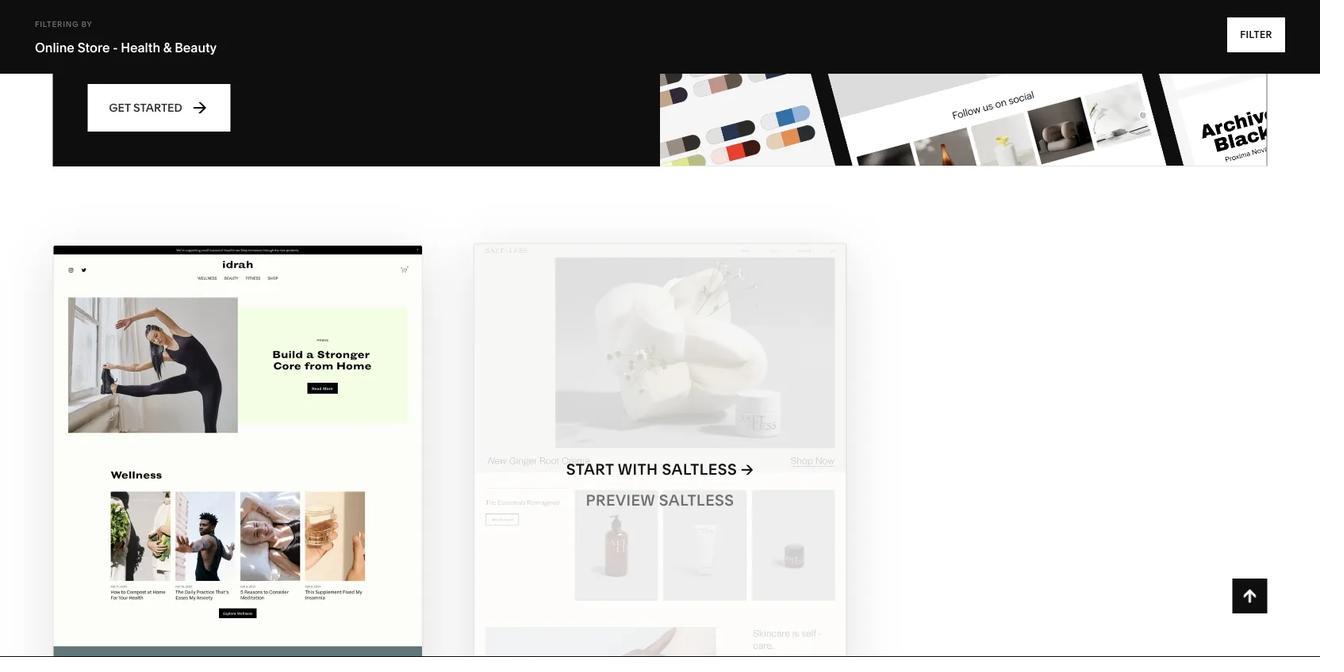Task type: vqa. For each thing, say whether or not it's contained in the screenshot.
Saltless with
yes



Task type: describe. For each thing, give the bounding box(es) containing it.
start with idrah
[[157, 461, 302, 479]]

preview saltless link
[[586, 479, 734, 523]]

start with saltless button
[[566, 448, 754, 492]]

health
[[121, 40, 160, 55]]

saltless inside button
[[662, 461, 737, 479]]

preview saltless
[[586, 492, 734, 510]]

back to top image
[[1242, 588, 1259, 606]]

start for preview saltless
[[566, 461, 614, 479]]

by
[[81, 19, 92, 29]]

idrah image
[[54, 246, 422, 658]]

get started button
[[88, 84, 230, 132]]

saltless image
[[475, 245, 845, 658]]

online store - health & beauty
[[35, 40, 217, 55]]

get started
[[109, 101, 182, 115]]

filtering by
[[35, 19, 92, 29]]

store
[[77, 40, 110, 55]]

preview for preview idrah
[[177, 492, 246, 510]]

started
[[133, 101, 182, 115]]

1 vertical spatial idrah
[[250, 492, 299, 510]]

&
[[163, 40, 172, 55]]

preview idrah link
[[177, 479, 299, 523]]

start for preview idrah
[[157, 461, 205, 479]]



Task type: locate. For each thing, give the bounding box(es) containing it.
2 start from the left
[[566, 461, 614, 479]]

get
[[109, 101, 131, 115]]

1 with from the left
[[208, 461, 249, 479]]

preview down start with saltless
[[586, 492, 655, 510]]

preview down start with idrah
[[177, 492, 246, 510]]

0 vertical spatial idrah
[[253, 461, 302, 479]]

saltless
[[662, 461, 737, 479], [659, 492, 734, 510]]

preview
[[177, 492, 246, 510], [586, 492, 655, 510]]

idrah
[[253, 461, 302, 479], [250, 492, 299, 510]]

with up preview idrah at the bottom of page
[[208, 461, 249, 479]]

0 horizontal spatial with
[[208, 461, 249, 479]]

0 vertical spatial saltless
[[662, 461, 737, 479]]

with
[[208, 461, 249, 479], [618, 461, 658, 479]]

1 preview from the left
[[177, 492, 246, 510]]

idrah down start with idrah
[[250, 492, 299, 510]]

filter
[[1241, 29, 1273, 40]]

online
[[35, 40, 75, 55]]

filter button
[[1228, 17, 1286, 52]]

with for idrah
[[208, 461, 249, 479]]

preview of building your own template image
[[660, 0, 1267, 166]]

0 horizontal spatial preview
[[177, 492, 246, 510]]

saltless down start with saltless
[[659, 492, 734, 510]]

1 vertical spatial saltless
[[659, 492, 734, 510]]

beauty
[[175, 40, 217, 55]]

start
[[157, 461, 205, 479], [566, 461, 614, 479]]

start with idrah button
[[157, 448, 319, 492]]

1 horizontal spatial preview
[[586, 492, 655, 510]]

0 horizontal spatial start
[[157, 461, 205, 479]]

start up preview idrah at the bottom of page
[[157, 461, 205, 479]]

start inside start with idrah button
[[157, 461, 205, 479]]

1 start from the left
[[157, 461, 205, 479]]

with for saltless
[[618, 461, 658, 479]]

idrah up preview idrah at the bottom of page
[[253, 461, 302, 479]]

1 horizontal spatial start
[[566, 461, 614, 479]]

1 horizontal spatial with
[[618, 461, 658, 479]]

start with saltless
[[566, 461, 737, 479]]

with up preview saltless
[[618, 461, 658, 479]]

preview idrah
[[177, 492, 299, 510]]

with inside button
[[208, 461, 249, 479]]

start up preview saltless
[[566, 461, 614, 479]]

-
[[113, 40, 118, 55]]

2 preview from the left
[[586, 492, 655, 510]]

preview for preview saltless
[[586, 492, 655, 510]]

idrah inside button
[[253, 461, 302, 479]]

saltless up preview saltless
[[662, 461, 737, 479]]

filtering
[[35, 19, 79, 29]]

with inside button
[[618, 461, 658, 479]]

start inside start with saltless button
[[566, 461, 614, 479]]

2 with from the left
[[618, 461, 658, 479]]



